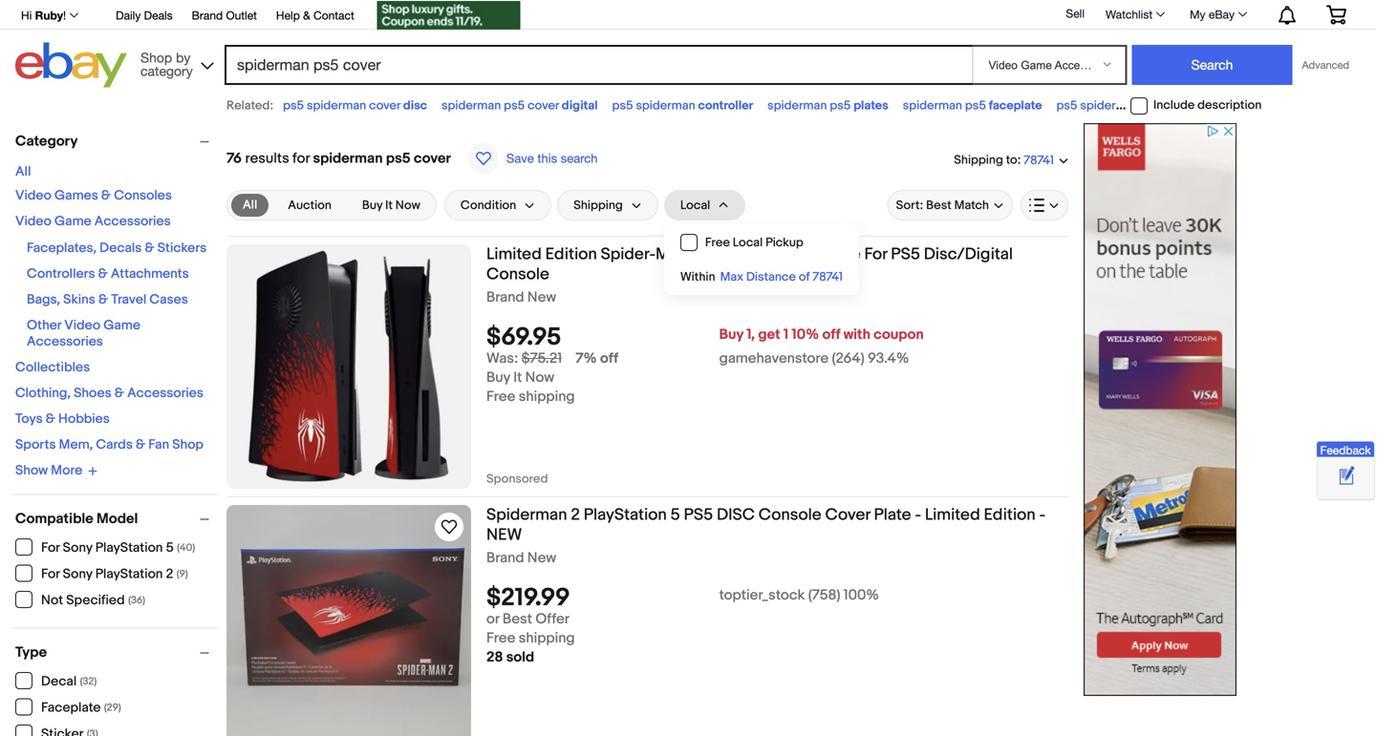 Task type: locate. For each thing, give the bounding box(es) containing it.
1 vertical spatial edition
[[984, 506, 1036, 526]]

cover down disc
[[414, 150, 451, 167]]

my
[[1190, 8, 1206, 21]]

1 horizontal spatial local
[[733, 235, 763, 250]]

video games & consoles
[[15, 188, 172, 204]]

ps5 inside 'spiderman 2 playstation 5 ps5 disc console cover plate - limited edition - new brand new'
[[684, 506, 713, 526]]

1 vertical spatial 78741
[[813, 270, 843, 285]]

5
[[671, 506, 680, 526], [166, 540, 174, 557]]

0 vertical spatial limited
[[486, 245, 542, 265]]

cover inside main content
[[414, 150, 451, 167]]

edition inside limited edition spider-man 2 skin cover faceplate for ps5 disc/digital console brand new
[[545, 245, 597, 265]]

faceplates,
[[27, 240, 97, 257]]

0 vertical spatial game
[[54, 214, 91, 230]]

1 vertical spatial all
[[243, 198, 257, 213]]

0 horizontal spatial ps5
[[684, 506, 713, 526]]

0 horizontal spatial now
[[395, 198, 420, 213]]

0 horizontal spatial best
[[503, 611, 532, 629]]

video down skins
[[64, 318, 100, 334]]

0 horizontal spatial cover
[[739, 245, 784, 265]]

1 horizontal spatial edition
[[984, 506, 1036, 526]]

spiderman right 'plates'
[[903, 98, 962, 113]]

0 vertical spatial local
[[680, 198, 710, 213]]

for sony playstation 5 (40)
[[41, 540, 195, 557]]

& right the toys
[[46, 411, 55, 428]]

free up max
[[705, 235, 730, 250]]

accessories inside faceplates, decals & stickers controllers & attachments bags, skins & travel cases other video game accessories
[[27, 334, 103, 350]]

1 vertical spatial free
[[486, 389, 515, 406]]

$69.95
[[486, 323, 561, 353]]

2 vertical spatial video
[[64, 318, 100, 334]]

toys
[[15, 411, 43, 428]]

best inside the toptier_stock (758) 100% or best offer free shipping 28 sold
[[503, 611, 532, 629]]

limited right the plate
[[925, 506, 980, 526]]

all
[[15, 164, 31, 180], [243, 198, 257, 213]]

0 vertical spatial sony
[[63, 540, 92, 557]]

2 vertical spatial brand
[[486, 550, 524, 567]]

cover left description
[[1152, 98, 1184, 113]]

faceplate inside limited edition spider-man 2 skin cover faceplate for ps5 disc/digital console brand new
[[787, 245, 861, 265]]

brand inside 'account' navigation
[[192, 9, 223, 22]]

0 vertical spatial for
[[864, 245, 887, 265]]

contact
[[313, 9, 354, 22]]

1 horizontal spatial console
[[759, 506, 822, 526]]

free
[[705, 235, 730, 250], [486, 389, 515, 406], [486, 630, 515, 648]]

0 horizontal spatial local
[[680, 198, 710, 213]]

type
[[15, 645, 47, 662]]

1 vertical spatial best
[[503, 611, 532, 629]]

sell link
[[1057, 7, 1093, 20]]

shipping down $75.21
[[519, 389, 575, 406]]

78741 right of
[[813, 270, 843, 285]]

1 vertical spatial faceplate
[[41, 700, 101, 717]]

all down category
[[15, 164, 31, 180]]

ps5 left disc
[[684, 506, 713, 526]]

decals
[[99, 240, 142, 257]]

playstation inside 'spiderman 2 playstation 5 ps5 disc console cover plate - limited edition - new brand new'
[[584, 506, 667, 526]]

0 horizontal spatial game
[[54, 214, 91, 230]]

condition
[[461, 198, 516, 213]]

video up faceplates,
[[15, 214, 51, 230]]

show
[[15, 463, 48, 479]]

2 new from the top
[[527, 550, 556, 567]]

bags,
[[27, 292, 60, 308]]

clothing,
[[15, 386, 71, 402]]

daily deals link
[[116, 6, 173, 27]]

!
[[63, 9, 66, 22]]

0 vertical spatial brand
[[192, 9, 223, 22]]

free down was:
[[486, 389, 515, 406]]

man
[[656, 245, 687, 265]]

results
[[245, 150, 289, 167]]

1 horizontal spatial all link
[[231, 194, 269, 217]]

local button
[[664, 190, 746, 221]]

brand
[[192, 9, 223, 22], [486, 289, 524, 306], [486, 550, 524, 567]]

2 inside limited edition spider-man 2 skin cover faceplate for ps5 disc/digital console brand new
[[691, 245, 700, 265]]

1 sony from the top
[[63, 540, 92, 557]]

2 vertical spatial playstation
[[95, 567, 163, 583]]

2 horizontal spatial buy
[[719, 327, 743, 344]]

2 shipping from the top
[[519, 630, 575, 648]]

0 horizontal spatial limited
[[486, 245, 542, 265]]

0 vertical spatial ps5
[[891, 245, 920, 265]]

video left games on the left top of the page
[[15, 188, 51, 204]]

1 horizontal spatial 5
[[671, 506, 680, 526]]

gamehavenstore
[[719, 350, 829, 368]]

shipping for shipping to : 78741
[[954, 153, 1003, 168]]

0 vertical spatial all
[[15, 164, 31, 180]]

playstation for ps5
[[584, 506, 667, 526]]

spiderman up 76 results for spiderman ps5 cover
[[307, 98, 366, 113]]

0 horizontal spatial edition
[[545, 245, 597, 265]]

now down $75.21
[[525, 370, 554, 387]]

all link down 76
[[231, 194, 269, 217]]

5 left disc
[[671, 506, 680, 526]]

0 vertical spatial edition
[[545, 245, 597, 265]]

1 new from the top
[[527, 289, 556, 306]]

brand down new
[[486, 550, 524, 567]]

it down 76 results for spiderman ps5 cover
[[385, 198, 393, 213]]

cover up the within max distance of 78741
[[739, 245, 784, 265]]

free for toptier_stock (758) 100% or best offer free shipping 28 sold
[[486, 630, 515, 648]]

0 vertical spatial it
[[385, 198, 393, 213]]

controllers
[[27, 266, 95, 282]]

shipping down search
[[574, 198, 623, 213]]

cover left disc
[[369, 98, 400, 113]]

(264)
[[832, 350, 865, 368]]

0 vertical spatial video
[[15, 188, 51, 204]]

& right help on the left of the page
[[303, 9, 310, 22]]

for for for sony playstation 2
[[41, 567, 60, 583]]

1 horizontal spatial shipping
[[954, 153, 1003, 168]]

faceplates, decals & stickers link
[[27, 240, 207, 257]]

None submit
[[1132, 45, 1292, 85]]

spiderman ps5 faceplate
[[903, 98, 1042, 113]]

console up $69.95
[[486, 265, 549, 285]]

for inside limited edition spider-man 2 skin cover faceplate for ps5 disc/digital console brand new
[[864, 245, 887, 265]]

0 vertical spatial new
[[527, 289, 556, 306]]

listing options selector. list view selected. image
[[1029, 198, 1060, 213]]

1 vertical spatial video
[[15, 214, 51, 230]]

ps5 up buy it now link
[[386, 150, 411, 167]]

0 vertical spatial 78741
[[1024, 153, 1054, 168]]

100%
[[844, 587, 879, 605]]

1 shipping from the top
[[519, 389, 575, 406]]

offer
[[535, 611, 569, 629]]

(36)
[[128, 595, 145, 607]]

1 horizontal spatial 78741
[[1024, 153, 1054, 168]]

spiderman right for
[[313, 150, 383, 167]]

1 vertical spatial new
[[527, 550, 556, 567]]

(40)
[[177, 542, 195, 555]]

best right or
[[503, 611, 532, 629]]

shipping for now
[[519, 389, 575, 406]]

buy down 76 results for spiderman ps5 cover
[[362, 198, 383, 213]]

2 up the within on the top of the page
[[691, 245, 700, 265]]

1 vertical spatial console
[[759, 506, 822, 526]]

spiderman
[[307, 98, 366, 113], [442, 98, 501, 113], [636, 98, 695, 113], [768, 98, 827, 113], [903, 98, 962, 113], [1080, 98, 1140, 113], [313, 150, 383, 167]]

local
[[680, 198, 710, 213], [733, 235, 763, 250]]

faceplate
[[787, 245, 861, 265], [41, 700, 101, 717]]

edition
[[545, 245, 597, 265], [984, 506, 1036, 526]]

free local pickup
[[705, 235, 803, 250]]

sort:
[[896, 198, 923, 213]]

daily deals
[[116, 9, 173, 22]]

for down compatible
[[41, 540, 60, 557]]

shipping down offer
[[519, 630, 575, 648]]

limited down condition dropdown button
[[486, 245, 542, 265]]

5 left '(40)'
[[166, 540, 174, 557]]

shop right 'fan'
[[172, 437, 203, 453]]

sony down compatible model
[[63, 540, 92, 557]]

0 horizontal spatial shipping
[[574, 198, 623, 213]]

buy left 1,
[[719, 327, 743, 344]]

advertisement region
[[1084, 123, 1237, 697]]

ps5
[[283, 98, 304, 113], [504, 98, 525, 113], [612, 98, 633, 113], [830, 98, 851, 113], [965, 98, 986, 113], [1056, 98, 1077, 113], [386, 150, 411, 167]]

ps5 right "faceplate"
[[1056, 98, 1077, 113]]

ps5 down sort:
[[891, 245, 920, 265]]

1 horizontal spatial off
[[822, 327, 840, 344]]

78741 right :
[[1024, 153, 1054, 168]]

2 vertical spatial for
[[41, 567, 60, 583]]

0 vertical spatial buy
[[362, 198, 383, 213]]

78741 inside shipping to : 78741
[[1024, 153, 1054, 168]]

sony up not specified (36)
[[63, 567, 92, 583]]

:
[[1017, 153, 1021, 168]]

buy inside buy it now link
[[362, 198, 383, 213]]

1,
[[747, 327, 755, 344]]

buy
[[362, 198, 383, 213], [719, 327, 743, 344], [486, 370, 510, 387]]

shop
[[140, 50, 172, 65], [172, 437, 203, 453]]

1 vertical spatial shipping
[[574, 198, 623, 213]]

1 horizontal spatial limited
[[925, 506, 980, 526]]

brand up $69.95
[[486, 289, 524, 306]]

1 vertical spatial all link
[[231, 194, 269, 217]]

1 horizontal spatial now
[[525, 370, 554, 387]]

video inside faceplates, decals & stickers controllers & attachments bags, skins & travel cases other video game accessories
[[64, 318, 100, 334]]

faceplate (29)
[[41, 700, 121, 717]]

with
[[844, 327, 871, 344]]

new up '$219.99' at the bottom left of page
[[527, 550, 556, 567]]

1 vertical spatial local
[[733, 235, 763, 250]]

1 vertical spatial game
[[103, 318, 140, 334]]

shipping left to on the top right of the page
[[954, 153, 1003, 168]]

all down 'results'
[[243, 198, 257, 213]]

0 horizontal spatial all link
[[15, 164, 31, 180]]

0 horizontal spatial off
[[600, 350, 618, 368]]

for up not
[[41, 567, 60, 583]]

sort: best match button
[[887, 190, 1013, 221]]

get the coupon image
[[377, 1, 521, 30]]

console right disc
[[759, 506, 822, 526]]

2 sony from the top
[[63, 567, 92, 583]]

1 horizontal spatial buy
[[486, 370, 510, 387]]

shipping for shipping
[[574, 198, 623, 213]]

0 vertical spatial shop
[[140, 50, 172, 65]]

0 vertical spatial 5
[[671, 506, 680, 526]]

for for for sony playstation 5
[[41, 540, 60, 557]]

off right 7%
[[600, 350, 618, 368]]

now left the condition
[[395, 198, 420, 213]]

0 horizontal spatial 5
[[166, 540, 174, 557]]

get
[[758, 327, 780, 344]]

free inside the toptier_stock (758) 100% or best offer free shipping 28 sold
[[486, 630, 515, 648]]

spiderman ps5 plates
[[768, 98, 888, 113]]

0 vertical spatial cover
[[739, 245, 784, 265]]

shipping inside the toptier_stock (758) 100% or best offer free shipping 28 sold
[[519, 630, 575, 648]]

1 horizontal spatial it
[[513, 370, 522, 387]]

brand left outlet
[[192, 9, 223, 22]]

& up attachments
[[145, 240, 154, 257]]

buy 1, get 1 10% off with coupon
[[719, 327, 924, 344]]

spiderman 2 playstation 5 ps5 disc console cover plate - limited edition - new image
[[226, 506, 471, 737]]

5 inside 'spiderman 2 playstation 5 ps5 disc console cover plate - limited edition - new brand new'
[[671, 506, 680, 526]]

spiderman left controller
[[636, 98, 695, 113]]

1 vertical spatial buy
[[719, 327, 743, 344]]

for sony playstation 2 (9)
[[41, 567, 188, 583]]

cover
[[369, 98, 400, 113], [528, 98, 559, 113], [1152, 98, 1184, 113], [414, 150, 451, 167]]

1 horizontal spatial faceplate
[[787, 245, 861, 265]]

shipping inside dropdown button
[[574, 198, 623, 213]]

1 horizontal spatial ps5
[[891, 245, 920, 265]]

0 vertical spatial best
[[926, 198, 952, 213]]

free inside gamehavenstore (264) 93.4% buy it now free shipping
[[486, 389, 515, 406]]

1 vertical spatial 5
[[166, 540, 174, 557]]

spiderman right controller
[[768, 98, 827, 113]]

video for video games & consoles
[[15, 188, 51, 204]]

include description
[[1153, 98, 1262, 113]]

game inside faceplates, decals & stickers controllers & attachments bags, skins & travel cases other video game accessories
[[103, 318, 140, 334]]

0 horizontal spatial it
[[385, 198, 393, 213]]

0 horizontal spatial -
[[915, 506, 921, 526]]

1 vertical spatial cover
[[825, 506, 870, 526]]

daily
[[116, 9, 141, 22]]

shop left by
[[140, 50, 172, 65]]

limited inside limited edition spider-man 2 skin cover faceplate for ps5 disc/digital console brand new
[[486, 245, 542, 265]]

1 vertical spatial shipping
[[519, 630, 575, 648]]

0 vertical spatial now
[[395, 198, 420, 213]]

shipping inside shipping to : 78741
[[954, 153, 1003, 168]]

Search for anything text field
[[227, 47, 969, 83]]

faceplate up of
[[787, 245, 861, 265]]

1 horizontal spatial cover
[[825, 506, 870, 526]]

1 horizontal spatial game
[[103, 318, 140, 334]]

1 vertical spatial ps5
[[684, 506, 713, 526]]

buy down was:
[[486, 370, 510, 387]]

game down travel
[[103, 318, 140, 334]]

buy inside gamehavenstore (264) 93.4% buy it now free shipping
[[486, 370, 510, 387]]

accessories down the consoles
[[94, 214, 171, 230]]

& up bags, skins & travel cases link on the left top of page
[[98, 266, 108, 282]]

all link down category
[[15, 164, 31, 180]]

playstation
[[584, 506, 667, 526], [95, 540, 163, 557], [95, 567, 163, 583]]

0 vertical spatial console
[[486, 265, 549, 285]]

category button
[[15, 133, 218, 150]]

for
[[292, 150, 310, 167]]

accessories up 'fan'
[[127, 386, 203, 402]]

main content
[[226, 123, 1068, 737]]

1 vertical spatial accessories
[[27, 334, 103, 350]]

shipping inside gamehavenstore (264) 93.4% buy it now free shipping
[[519, 389, 575, 406]]

0 horizontal spatial buy
[[362, 198, 383, 213]]

$219.99
[[486, 584, 570, 614]]

1 vertical spatial limited
[[925, 506, 980, 526]]

0 horizontal spatial console
[[486, 265, 549, 285]]

1 vertical spatial for
[[41, 540, 60, 557]]

it down the was: $75.21
[[513, 370, 522, 387]]

78741
[[1024, 153, 1054, 168], [813, 270, 843, 285]]

buy for buy it now
[[362, 198, 383, 213]]

0 vertical spatial shipping
[[954, 153, 1003, 168]]

1 horizontal spatial -
[[1039, 506, 1046, 526]]

best right sort:
[[926, 198, 952, 213]]

0 vertical spatial playstation
[[584, 506, 667, 526]]

off left 'with'
[[822, 327, 840, 344]]

ps5 up save
[[504, 98, 525, 113]]

controllers & attachments link
[[27, 266, 189, 282]]

ps5
[[891, 245, 920, 265], [684, 506, 713, 526]]

mem,
[[59, 437, 93, 453]]

0 vertical spatial faceplate
[[787, 245, 861, 265]]

category
[[15, 133, 78, 150]]

condition button
[[444, 190, 552, 221]]

1 vertical spatial shop
[[172, 437, 203, 453]]

free up "28"
[[486, 630, 515, 648]]

cover left the plate
[[825, 506, 870, 526]]

spider-
[[601, 245, 656, 265]]

show more
[[15, 463, 82, 479]]

shop by category banner
[[11, 0, 1361, 93]]

spiderman right disc
[[442, 98, 501, 113]]

2 right spiderman
[[571, 506, 580, 526]]

1 vertical spatial it
[[513, 370, 522, 387]]

1 vertical spatial brand
[[486, 289, 524, 306]]

2 left include
[[1142, 98, 1149, 113]]

brand inside limited edition spider-man 2 skin cover faceplate for ps5 disc/digital console brand new
[[486, 289, 524, 306]]

1 vertical spatial now
[[525, 370, 554, 387]]

1 vertical spatial playstation
[[95, 540, 163, 557]]

spiderman 2 playstation 5 ps5 disc console cover plate - limited edition - new heading
[[486, 506, 1046, 546]]

2 vertical spatial free
[[486, 630, 515, 648]]

game down games on the left top of the page
[[54, 214, 91, 230]]

2 vertical spatial buy
[[486, 370, 510, 387]]

description
[[1198, 98, 1262, 113]]

new inside 'spiderman 2 playstation 5 ps5 disc console cover plate - limited edition - new brand new'
[[527, 550, 556, 567]]

for up 'with'
[[864, 245, 887, 265]]

1 horizontal spatial all
[[243, 198, 257, 213]]

new up $69.95
[[527, 289, 556, 306]]

0 horizontal spatial 78741
[[813, 270, 843, 285]]

brand outlet link
[[192, 6, 257, 27]]

accessories up collectibles link
[[27, 334, 103, 350]]

related:
[[226, 98, 273, 113]]

attachments
[[111, 266, 189, 282]]

0 vertical spatial shipping
[[519, 389, 575, 406]]

1 horizontal spatial best
[[926, 198, 952, 213]]

faceplate down decal (32)
[[41, 700, 101, 717]]

1 vertical spatial sony
[[63, 567, 92, 583]]

off
[[822, 327, 840, 344], [600, 350, 618, 368]]



Task type: vqa. For each thing, say whether or not it's contained in the screenshot.
the-
no



Task type: describe. For each thing, give the bounding box(es) containing it.
$75.21
[[521, 350, 562, 368]]

shop inside shop by category
[[140, 50, 172, 65]]

distance
[[746, 270, 796, 285]]

free local pickup link
[[665, 226, 858, 260]]

93.4%
[[868, 350, 909, 368]]

10%
[[792, 327, 819, 344]]

(9)
[[177, 569, 188, 581]]

cases
[[149, 292, 188, 308]]

& inside 'account' navigation
[[303, 9, 310, 22]]

spiderman left include
[[1080, 98, 1140, 113]]

playstation for (9)
[[95, 567, 163, 583]]

deals
[[144, 9, 173, 22]]

0 vertical spatial all link
[[15, 164, 31, 180]]

hi
[[21, 9, 32, 22]]

brand inside 'spiderman 2 playstation 5 ps5 disc console cover plate - limited edition - new brand new'
[[486, 550, 524, 567]]

help & contact link
[[276, 6, 354, 27]]

save this search button
[[462, 142, 603, 175]]

ruby
[[35, 9, 63, 22]]

playstation for (40)
[[95, 540, 163, 557]]

controller
[[698, 98, 753, 113]]

more
[[51, 463, 82, 479]]

skin
[[704, 245, 735, 265]]

sold
[[506, 650, 534, 667]]

travel
[[111, 292, 146, 308]]

hobbies
[[58, 411, 110, 428]]

sell
[[1066, 7, 1085, 20]]

account navigation
[[11, 0, 1361, 32]]

help & contact
[[276, 9, 354, 22]]

collectibles link
[[15, 360, 90, 376]]

1
[[784, 327, 788, 344]]

free for gamehavenstore (264) 93.4% buy it now free shipping
[[486, 389, 515, 406]]

1 vertical spatial off
[[600, 350, 618, 368]]

none submit inside shop by category banner
[[1132, 45, 1292, 85]]

compatible model button
[[15, 511, 218, 528]]

spiderman 2 playstation 5 ps5 disc console cover plate - limited edition - new brand new
[[486, 506, 1046, 567]]

video games & consoles link
[[15, 188, 172, 204]]

5 for ps5
[[671, 506, 680, 526]]

& right skins
[[98, 292, 108, 308]]

7%
[[576, 350, 597, 368]]

plate
[[874, 506, 911, 526]]

it inside gamehavenstore (264) 93.4% buy it now free shipping
[[513, 370, 522, 387]]

toys & hobbies link
[[15, 411, 110, 428]]

limited edition spider-man 2 skin cover faceplate for ps5 disc/digital console heading
[[486, 245, 1013, 285]]

save this search
[[506, 151, 598, 166]]

specified
[[66, 593, 125, 609]]

76 results for spiderman ps5 cover
[[226, 150, 451, 167]]

feedback
[[1320, 444, 1371, 457]]

watch spiderman 2 playstation 5 ps5 disc console cover plate - limited edition - new image
[[438, 516, 461, 539]]

shipping button
[[557, 190, 658, 221]]

ps5 right related:
[[283, 98, 304, 113]]

All selected text field
[[243, 197, 257, 214]]

save
[[506, 151, 534, 166]]

new inside limited edition spider-man 2 skin cover faceplate for ps5 disc/digital console brand new
[[527, 289, 556, 306]]

limited edition spider-man 2 skin cover faceplate for ps5 disc/digital console brand new
[[486, 245, 1013, 306]]

0 vertical spatial free
[[705, 235, 730, 250]]

76
[[226, 150, 242, 167]]

sports
[[15, 437, 56, 453]]

ps5 spiderman controller
[[612, 98, 753, 113]]

sony for for sony playstation 5
[[63, 540, 92, 557]]

toptier_stock
[[719, 587, 805, 605]]

console inside limited edition spider-man 2 skin cover faceplate for ps5 disc/digital console brand new
[[486, 265, 549, 285]]

cover inside limited edition spider-man 2 skin cover faceplate for ps5 disc/digital console brand new
[[739, 245, 784, 265]]

ps5 spiderman 2 cover
[[1056, 98, 1184, 113]]

consoles
[[114, 188, 172, 204]]

0 horizontal spatial faceplate
[[41, 700, 101, 717]]

limited edition spider-man 2 skin cover faceplate for ps5 disc/digital console link
[[486, 245, 1068, 289]]

buy for buy 1, get 1 10% off with coupon
[[719, 327, 743, 344]]

compatible
[[15, 511, 93, 528]]

accessories inside collectibles clothing, shoes & accessories toys & hobbies sports mem, cards & fan shop
[[127, 386, 203, 402]]

outlet
[[226, 9, 257, 22]]

watchlist
[[1106, 8, 1153, 21]]

collectibles
[[15, 360, 90, 376]]

my ebay link
[[1179, 3, 1256, 26]]

limited edition spider-man 2 skin cover faceplate for ps5 disc/digital console image
[[226, 245, 471, 489]]

sort: best match
[[896, 198, 989, 213]]

this
[[537, 151, 557, 166]]

shop inside collectibles clothing, shoes & accessories toys & hobbies sports mem, cards & fan shop
[[172, 437, 203, 453]]

(29)
[[104, 702, 121, 715]]

sports mem, cards & fan shop link
[[15, 437, 203, 453]]

video for video game accessories
[[15, 214, 51, 230]]

limited inside 'spiderman 2 playstation 5 ps5 disc console cover plate - limited edition - new brand new'
[[925, 506, 980, 526]]

faceplates, decals & stickers controllers & attachments bags, skins & travel cases other video game accessories
[[27, 240, 207, 350]]

cards
[[96, 437, 133, 453]]

(32)
[[80, 676, 97, 689]]

ps5 left "faceplate"
[[965, 98, 986, 113]]

shop by category button
[[132, 43, 218, 84]]

shipping for offer
[[519, 630, 575, 648]]

ps5 inside limited edition spider-man 2 skin cover faceplate for ps5 disc/digital console brand new
[[891, 245, 920, 265]]

console inside 'spiderman 2 playstation 5 ps5 disc console cover plate - limited edition - new brand new'
[[759, 506, 822, 526]]

2 left (9)
[[166, 567, 173, 583]]

advanced link
[[1292, 46, 1359, 84]]

2 inside 'spiderman 2 playstation 5 ps5 disc console cover plate - limited edition - new brand new'
[[571, 506, 580, 526]]

0 vertical spatial accessories
[[94, 214, 171, 230]]

gamehavenstore (264) 93.4% buy it now free shipping
[[486, 350, 909, 406]]

max
[[720, 270, 743, 285]]

search
[[561, 151, 598, 166]]

cover left the digital
[[528, 98, 559, 113]]

shop by category
[[140, 50, 193, 79]]

28
[[486, 650, 503, 667]]

your shopping cart image
[[1325, 5, 1347, 24]]

or
[[486, 611, 499, 629]]

not specified (36)
[[41, 593, 145, 609]]

sony for for sony playstation 2
[[63, 567, 92, 583]]

now inside gamehavenstore (264) 93.4% buy it now free shipping
[[525, 370, 554, 387]]

include
[[1153, 98, 1195, 113]]

advanced
[[1302, 59, 1349, 71]]

ps5 spiderman cover disc
[[283, 98, 427, 113]]

auction link
[[276, 194, 343, 217]]

help
[[276, 9, 300, 22]]

ps5 right the digital
[[612, 98, 633, 113]]

ps5 left 'plates'
[[830, 98, 851, 113]]

2 - from the left
[[1039, 506, 1046, 526]]

& up video game accessories link
[[101, 188, 111, 204]]

1 - from the left
[[915, 506, 921, 526]]

best inside "sort: best match" dropdown button
[[926, 198, 952, 213]]

clothing, shoes & accessories link
[[15, 386, 203, 402]]

& right shoes
[[114, 386, 124, 402]]

model
[[97, 511, 138, 528]]

coupon
[[874, 327, 924, 344]]

local inside dropdown button
[[680, 198, 710, 213]]

bags, skins & travel cases link
[[27, 292, 188, 308]]

hi ruby !
[[21, 9, 66, 22]]

& left 'fan'
[[136, 437, 145, 453]]

skins
[[63, 292, 95, 308]]

faceplate
[[989, 98, 1042, 113]]

cover inside 'spiderman 2 playstation 5 ps5 disc console cover plate - limited edition - new brand new'
[[825, 506, 870, 526]]

type button
[[15, 645, 218, 662]]

edition inside 'spiderman 2 playstation 5 ps5 disc console cover plate - limited edition - new brand new'
[[984, 506, 1036, 526]]

spiderman ps5 cover digital
[[442, 98, 598, 113]]

0 horizontal spatial all
[[15, 164, 31, 180]]

5 for (40)
[[166, 540, 174, 557]]

main content containing $69.95
[[226, 123, 1068, 737]]

of
[[799, 270, 810, 285]]

(758)
[[808, 587, 840, 605]]



